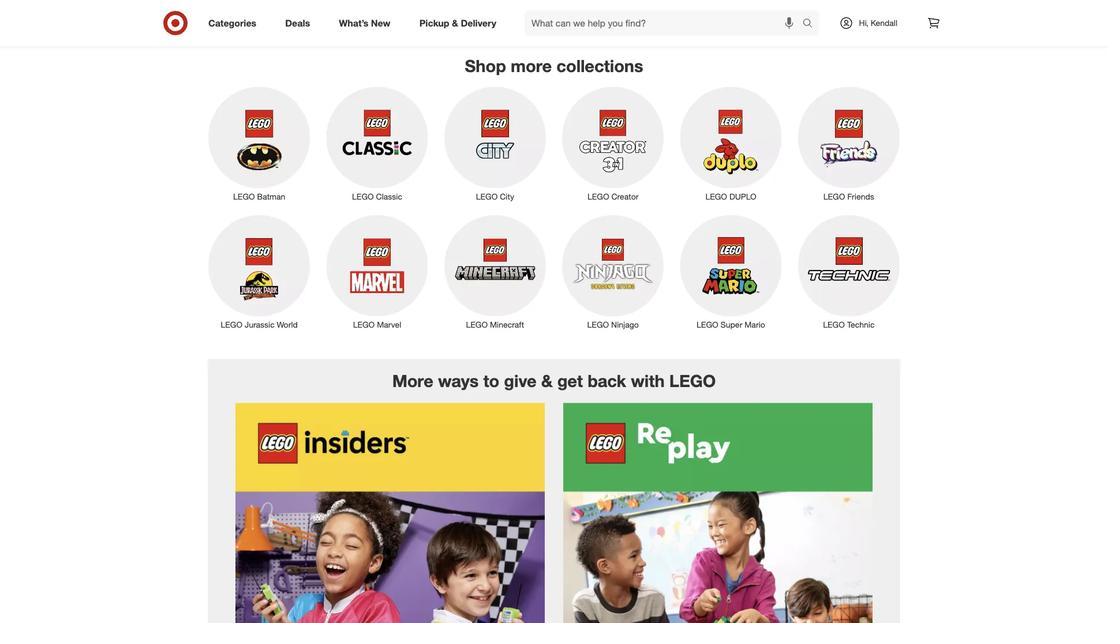 Task type: describe. For each thing, give the bounding box(es) containing it.
duplo
[[730, 191, 757, 202]]

ninjago
[[611, 320, 639, 330]]

classic
[[376, 191, 402, 202]]

back
[[588, 371, 626, 391]]

shop
[[465, 56, 506, 76]]

lego duplo
[[706, 191, 757, 202]]

lego for lego duplo
[[706, 191, 727, 202]]

lego jurassic world
[[221, 320, 298, 330]]

kendall
[[871, 18, 898, 28]]

hi, kendall
[[859, 18, 898, 28]]

lego jurassic world link
[[200, 213, 318, 331]]

with
[[631, 371, 665, 391]]

lego minecraft
[[466, 320, 524, 330]]

lego marvel
[[353, 320, 401, 330]]

pickup
[[420, 17, 449, 29]]

minecraft
[[490, 320, 524, 330]]

what's new
[[339, 17, 391, 29]]

get
[[557, 371, 583, 391]]

lego friends
[[824, 191, 875, 202]]

lego batman link
[[200, 85, 318, 202]]

city
[[500, 191, 514, 202]]

lego for lego friends
[[824, 191, 845, 202]]

more
[[511, 56, 552, 76]]

more
[[392, 371, 433, 391]]

lego marvel link
[[318, 213, 436, 331]]

new
[[371, 17, 391, 29]]

marvel
[[377, 320, 401, 330]]

lego for lego creator
[[588, 191, 609, 202]]

lego for lego classic
[[352, 191, 374, 202]]

What can we help you find? suggestions appear below search field
[[525, 10, 806, 36]]

pickup & delivery
[[420, 17, 497, 29]]

technic
[[847, 320, 875, 330]]

lego city
[[476, 191, 514, 202]]

lego classic
[[352, 191, 402, 202]]

lego technic link
[[790, 213, 908, 331]]

jurassic
[[245, 320, 275, 330]]

lego insiders image
[[236, 403, 545, 624]]

categories
[[208, 17, 256, 29]]

lego ninjago
[[587, 320, 639, 330]]

1 horizontal spatial &
[[541, 371, 553, 391]]

more ways to give & get back with lego
[[392, 371, 716, 391]]

search button
[[798, 10, 825, 38]]

super
[[721, 320, 743, 330]]

search
[[798, 19, 825, 30]]

lego city link
[[436, 85, 554, 202]]



Task type: vqa. For each thing, say whether or not it's contained in the screenshot.
LEGO corresponding to LEGO City
yes



Task type: locate. For each thing, give the bounding box(es) containing it.
lego left minecraft
[[466, 320, 488, 330]]

lego for lego technic
[[823, 320, 845, 330]]

what's
[[339, 17, 369, 29]]

lego for lego minecraft
[[466, 320, 488, 330]]

lego left creator at the right top
[[588, 191, 609, 202]]

lego batman
[[233, 191, 285, 202]]

lego
[[233, 191, 255, 202], [352, 191, 374, 202], [476, 191, 498, 202], [588, 191, 609, 202], [706, 191, 727, 202], [824, 191, 845, 202], [221, 320, 243, 330], [353, 320, 375, 330], [466, 320, 488, 330], [587, 320, 609, 330], [697, 320, 719, 330], [823, 320, 845, 330], [670, 371, 716, 391]]

lego for lego city
[[476, 191, 498, 202]]

creator
[[612, 191, 639, 202]]

lego for lego ninjago
[[587, 320, 609, 330]]

pickup & delivery link
[[410, 10, 511, 36]]

lego for lego marvel
[[353, 320, 375, 330]]

lego left classic
[[352, 191, 374, 202]]

to
[[483, 371, 500, 391]]

world
[[277, 320, 298, 330]]

lego classic link
[[318, 85, 436, 202]]

lego right with
[[670, 371, 716, 391]]

lego left friends
[[824, 191, 845, 202]]

shop more collections
[[465, 56, 643, 76]]

mario
[[745, 320, 765, 330]]

batman
[[257, 191, 285, 202]]

& left get
[[541, 371, 553, 391]]

0 horizontal spatial &
[[452, 17, 458, 29]]

collections
[[557, 56, 643, 76]]

lego left duplo at top
[[706, 191, 727, 202]]

deals link
[[276, 10, 325, 36]]

lego for lego batman
[[233, 191, 255, 202]]

lego creator
[[588, 191, 639, 202]]

lego left city
[[476, 191, 498, 202]]

what's new link
[[329, 10, 405, 36]]

lego minecraft link
[[436, 213, 554, 331]]

lego left technic at right bottom
[[823, 320, 845, 330]]

hi,
[[859, 18, 869, 28]]

lego creator link
[[554, 85, 672, 202]]

lego left batman
[[233, 191, 255, 202]]

lego super mario
[[697, 320, 765, 330]]

friends
[[848, 191, 875, 202]]

lego ninjago link
[[554, 213, 672, 331]]

0 vertical spatial &
[[452, 17, 458, 29]]

& right pickup
[[452, 17, 458, 29]]

deals
[[285, 17, 310, 29]]

lego left ninjago
[[587, 320, 609, 330]]

lego replay image
[[563, 403, 873, 624]]

give
[[504, 371, 537, 391]]

lego left super
[[697, 320, 719, 330]]

lego super mario link
[[672, 213, 790, 331]]

&
[[452, 17, 458, 29], [541, 371, 553, 391]]

lego left jurassic on the left of page
[[221, 320, 243, 330]]

categories link
[[199, 10, 271, 36]]

lego duplo link
[[672, 85, 790, 202]]

lego for lego jurassic world
[[221, 320, 243, 330]]

lego left marvel
[[353, 320, 375, 330]]

delivery
[[461, 17, 497, 29]]

lego friends link
[[790, 85, 908, 202]]

lego for lego super mario
[[697, 320, 719, 330]]

1 vertical spatial &
[[541, 371, 553, 391]]

ways
[[438, 371, 479, 391]]

lego technic
[[823, 320, 875, 330]]



